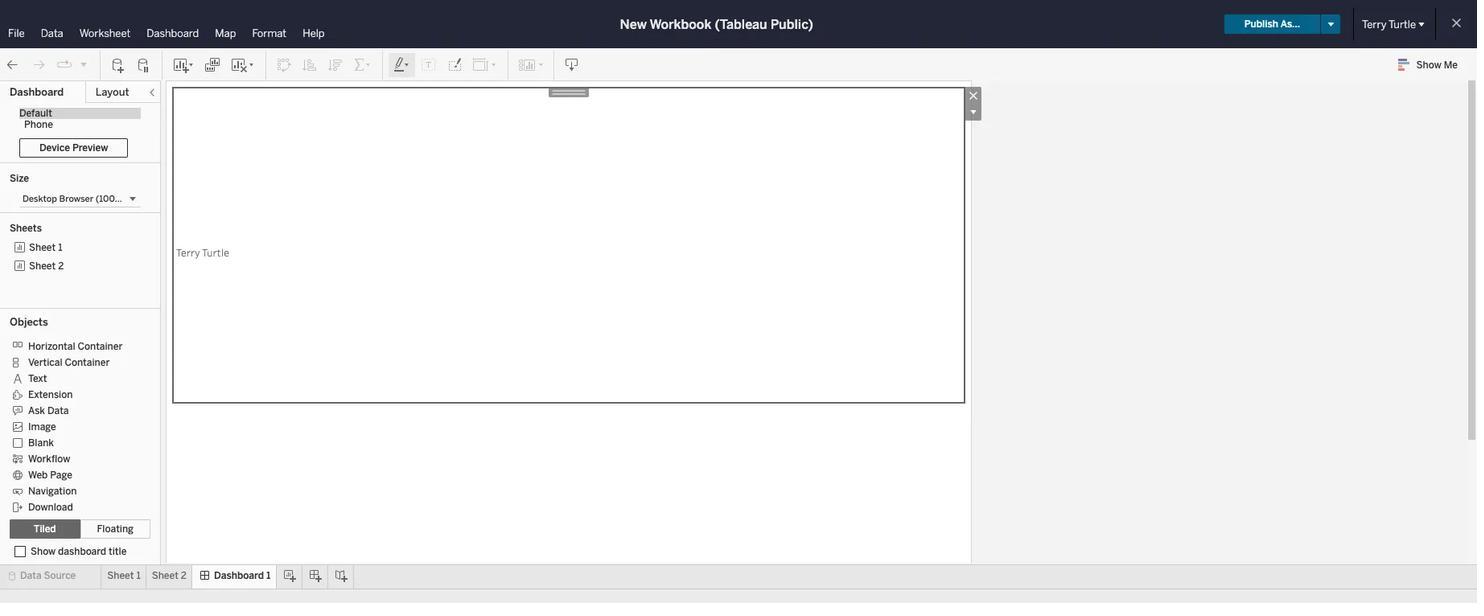 Task type: vqa. For each thing, say whether or not it's contained in the screenshot.
1
yes



Task type: describe. For each thing, give the bounding box(es) containing it.
extension
[[28, 389, 73, 401]]

source
[[44, 571, 76, 582]]

blank
[[28, 438, 54, 449]]

worksheet
[[79, 27, 131, 39]]

container for vertical container
[[65, 357, 110, 369]]

pause auto updates image
[[136, 57, 152, 73]]

file
[[8, 27, 25, 39]]

device preview button
[[19, 138, 128, 158]]

format
[[252, 27, 287, 39]]

terry turtle inside application
[[176, 246, 229, 259]]

format workbook image
[[447, 57, 463, 73]]

show for show me
[[1417, 60, 1442, 71]]

dashboard 1
[[214, 571, 271, 582]]

horizontal
[[28, 341, 75, 352]]

undo image
[[5, 57, 21, 73]]

more options image
[[965, 104, 982, 121]]

show dashboard title
[[31, 547, 127, 558]]

show labels image
[[421, 57, 437, 73]]

default phone
[[19, 108, 53, 130]]

publish as... button
[[1225, 14, 1321, 34]]

fit image
[[473, 57, 498, 73]]

data source
[[20, 571, 76, 582]]

terry inside application
[[176, 246, 200, 259]]

objects
[[10, 316, 48, 328]]

list box containing sheet 1
[[10, 239, 151, 303]]

data for data
[[41, 27, 63, 39]]

show/hide cards image
[[518, 57, 544, 73]]

extension option
[[10, 386, 139, 402]]

web page option
[[10, 467, 139, 483]]

collapse image
[[147, 88, 157, 97]]

size
[[10, 173, 29, 184]]

image
[[28, 422, 56, 433]]

0 horizontal spatial 1
[[58, 242, 62, 254]]

1 horizontal spatial turtle
[[1389, 18, 1417, 30]]

download
[[28, 502, 73, 513]]

web
[[28, 470, 48, 481]]

ask
[[28, 406, 45, 417]]

sheet 1 inside "list box"
[[29, 242, 62, 254]]

x
[[123, 194, 128, 204]]

title
[[109, 547, 127, 558]]

map
[[215, 27, 236, 39]]

1 horizontal spatial sheet 1
[[107, 571, 141, 582]]

1 horizontal spatial terry turtle
[[1363, 18, 1417, 30]]

web page
[[28, 470, 72, 481]]

download image
[[564, 57, 580, 73]]

page
[[50, 470, 72, 481]]

2 inside "list box"
[[58, 261, 64, 272]]

sheets
[[10, 223, 42, 234]]

container for horizontal container
[[78, 341, 123, 352]]

desktop browser (1000 x 800)
[[23, 194, 151, 204]]

highlight image
[[393, 57, 411, 73]]

blank option
[[10, 435, 139, 451]]

layout
[[96, 86, 129, 98]]

show me
[[1417, 60, 1459, 71]]

800)
[[130, 194, 151, 204]]

terry turtle application
[[161, 80, 1476, 604]]

2 horizontal spatial 1
[[266, 571, 271, 582]]



Task type: locate. For each thing, give the bounding box(es) containing it.
text option
[[10, 370, 139, 386]]

sheet 1
[[29, 242, 62, 254], [107, 571, 141, 582]]

1 horizontal spatial terry
[[1363, 18, 1387, 30]]

sheet 2 down sheets
[[29, 261, 64, 272]]

replay animation image
[[79, 59, 89, 69]]

show for show dashboard title
[[31, 547, 56, 558]]

horizontal container option
[[10, 338, 139, 354]]

sheet
[[29, 242, 56, 254], [29, 261, 56, 272], [107, 571, 134, 582], [152, 571, 179, 582]]

container up vertical container option
[[78, 341, 123, 352]]

show me button
[[1391, 52, 1473, 77]]

1 horizontal spatial 1
[[136, 571, 141, 582]]

data up replay animation icon
[[41, 27, 63, 39]]

1 vertical spatial show
[[31, 547, 56, 558]]

clear sheet image
[[230, 57, 256, 73]]

browser
[[59, 194, 94, 204]]

1 horizontal spatial 2
[[181, 571, 187, 582]]

floating
[[97, 524, 134, 535]]

turtle
[[1389, 18, 1417, 30], [202, 246, 229, 259]]

vertical container option
[[10, 354, 139, 370]]

vertical
[[28, 357, 62, 369]]

0 horizontal spatial 2
[[58, 261, 64, 272]]

0 vertical spatial sheet 1
[[29, 242, 62, 254]]

2 vertical spatial data
[[20, 571, 42, 582]]

objects list box
[[10, 333, 151, 515]]

sheet 2 left dashboard 1
[[152, 571, 187, 582]]

default
[[19, 108, 52, 119]]

container down "horizontal container"
[[65, 357, 110, 369]]

1 vertical spatial terry turtle
[[176, 246, 229, 259]]

list box
[[10, 239, 151, 303]]

2 left dashboard 1
[[181, 571, 187, 582]]

0 vertical spatial data
[[41, 27, 63, 39]]

swap rows and columns image
[[276, 57, 292, 73]]

duplicate image
[[204, 57, 221, 73]]

1 vertical spatial 2
[[181, 571, 187, 582]]

togglestate option group
[[10, 520, 151, 539]]

0 vertical spatial dashboard
[[147, 27, 199, 39]]

0 vertical spatial terry
[[1363, 18, 1387, 30]]

desktop
[[23, 194, 57, 204]]

me
[[1445, 60, 1459, 71]]

navigation option
[[10, 483, 139, 499]]

new workbook (tableau public)
[[620, 17, 814, 32]]

1 vertical spatial terry
[[176, 246, 200, 259]]

preview
[[72, 142, 108, 154]]

dashboard
[[147, 27, 199, 39], [10, 86, 64, 98], [214, 571, 264, 582]]

data for data source
[[20, 571, 42, 582]]

sort descending image
[[328, 57, 344, 73]]

0 vertical spatial container
[[78, 341, 123, 352]]

0 horizontal spatial terry turtle
[[176, 246, 229, 259]]

text
[[28, 373, 47, 385]]

new
[[620, 17, 647, 32]]

sheet 2 inside "list box"
[[29, 261, 64, 272]]

sheet 1 down title
[[107, 571, 141, 582]]

1 horizontal spatial sheet 2
[[152, 571, 187, 582]]

2 horizontal spatial dashboard
[[214, 571, 264, 582]]

image option
[[10, 419, 139, 435]]

show left me
[[1417, 60, 1442, 71]]

(tableau
[[715, 17, 768, 32]]

data left source
[[20, 571, 42, 582]]

0 vertical spatial sheet 2
[[29, 261, 64, 272]]

ask data option
[[10, 402, 139, 419]]

0 vertical spatial show
[[1417, 60, 1442, 71]]

data down extension
[[47, 406, 69, 417]]

horizontal container
[[28, 341, 123, 352]]

2
[[58, 261, 64, 272], [181, 571, 187, 582]]

as...
[[1281, 19, 1301, 30]]

container
[[78, 341, 123, 352], [65, 357, 110, 369]]

0 horizontal spatial sheet 2
[[29, 261, 64, 272]]

1 vertical spatial container
[[65, 357, 110, 369]]

0 vertical spatial 2
[[58, 261, 64, 272]]

show down tiled
[[31, 547, 56, 558]]

data inside option
[[47, 406, 69, 417]]

totals image
[[353, 57, 373, 73]]

new worksheet image
[[172, 57, 195, 73]]

phone
[[24, 119, 53, 130]]

1 vertical spatial sheet 1
[[107, 571, 141, 582]]

0 horizontal spatial dashboard
[[10, 86, 64, 98]]

workflow
[[28, 454, 70, 465]]

1
[[58, 242, 62, 254], [136, 571, 141, 582], [266, 571, 271, 582]]

public)
[[771, 17, 814, 32]]

workflow option
[[10, 451, 139, 467]]

0 horizontal spatial terry
[[176, 246, 200, 259]]

turtle inside application
[[202, 246, 229, 259]]

replay animation image
[[56, 57, 72, 73]]

terry turtle
[[1363, 18, 1417, 30], [176, 246, 229, 259]]

publish as...
[[1245, 19, 1301, 30]]

(1000
[[96, 194, 121, 204]]

data
[[41, 27, 63, 39], [47, 406, 69, 417], [20, 571, 42, 582]]

sheet 2
[[29, 261, 64, 272], [152, 571, 187, 582]]

0 vertical spatial terry turtle
[[1363, 18, 1417, 30]]

device
[[39, 142, 70, 154]]

vertical container
[[28, 357, 110, 369]]

1 vertical spatial sheet 2
[[152, 571, 187, 582]]

sort ascending image
[[302, 57, 318, 73]]

redo image
[[31, 57, 47, 73]]

publish
[[1245, 19, 1279, 30]]

1 horizontal spatial show
[[1417, 60, 1442, 71]]

1 vertical spatial dashboard
[[10, 86, 64, 98]]

sheet 1 down sheets
[[29, 242, 62, 254]]

help
[[303, 27, 325, 39]]

new data source image
[[110, 57, 126, 73]]

0 vertical spatial turtle
[[1389, 18, 1417, 30]]

2 vertical spatial dashboard
[[214, 571, 264, 582]]

show inside button
[[1417, 60, 1442, 71]]

remove from dashboard image
[[965, 87, 982, 104]]

terry
[[1363, 18, 1387, 30], [176, 246, 200, 259]]

1 horizontal spatial dashboard
[[147, 27, 199, 39]]

device preview
[[39, 142, 108, 154]]

0 horizontal spatial turtle
[[202, 246, 229, 259]]

dashboard
[[58, 547, 106, 558]]

ask data
[[28, 406, 69, 417]]

workbook
[[650, 17, 712, 32]]

0 horizontal spatial sheet 1
[[29, 242, 62, 254]]

show
[[1417, 60, 1442, 71], [31, 547, 56, 558]]

0 horizontal spatial show
[[31, 547, 56, 558]]

download option
[[10, 499, 139, 515]]

navigation
[[28, 486, 77, 497]]

1 vertical spatial data
[[47, 406, 69, 417]]

tiled
[[34, 524, 56, 535]]

2 down browser
[[58, 261, 64, 272]]

1 vertical spatial turtle
[[202, 246, 229, 259]]



